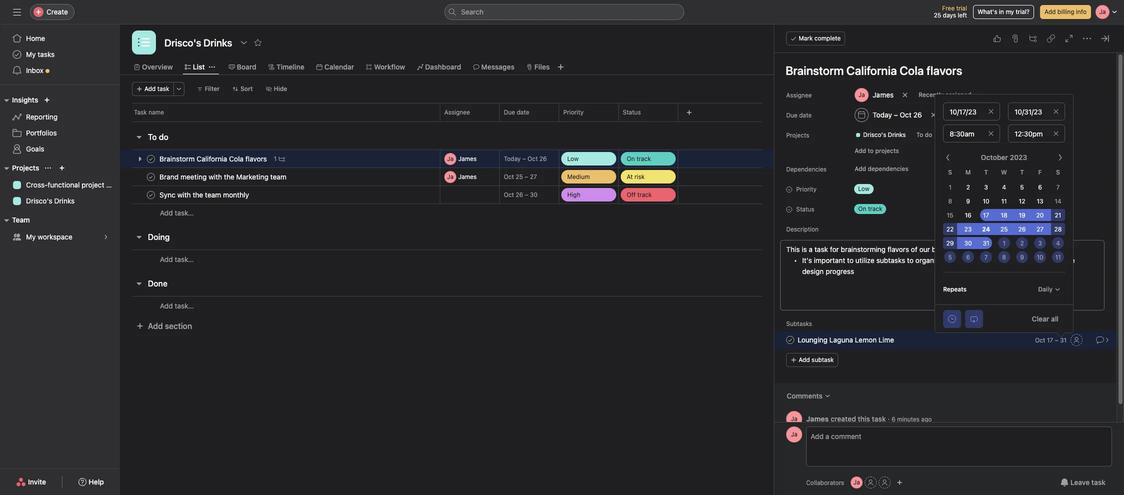 Task type: vqa. For each thing, say whether or not it's contained in the screenshot.
30 to the bottom
yes



Task type: describe. For each thing, give the bounding box(es) containing it.
global element
[[0, 25, 120, 85]]

functional
[[48, 181, 80, 189]]

medium button
[[560, 168, 619, 186]]

0 vertical spatial 7
[[1057, 184, 1060, 191]]

daily button
[[1034, 283, 1066, 297]]

1 add task… row from the top
[[120, 204, 775, 222]]

completed checkbox for oct 26
[[145, 189, 157, 201]]

new
[[958, 256, 971, 265]]

search list box
[[444, 4, 684, 20]]

leave task
[[1071, 478, 1106, 487]]

oct for oct 25 – 27
[[504, 173, 514, 181]]

cross-functional project plan link
[[6, 177, 120, 193]]

do inside popup button
[[925, 131, 933, 139]]

tab actions image
[[209, 64, 215, 70]]

track for on track popup button at the top
[[637, 155, 651, 162]]

due for projects
[[787, 112, 798, 119]]

to inside popup button
[[917, 131, 924, 139]]

1 horizontal spatial flavors
[[973, 256, 995, 265]]

ja button down comments
[[787, 427, 803, 443]]

clear due date image
[[931, 112, 937, 118]]

october 2023
[[982, 153, 1028, 162]]

description document
[[776, 244, 1105, 277]]

24
[[983, 226, 991, 233]]

design
[[803, 267, 824, 276]]

on inside dropdown button
[[859, 205, 867, 213]]

low inside the brainstorm california cola flavors dialog
[[859, 185, 870, 193]]

date for priority
[[517, 109, 530, 116]]

cross-
[[26, 181, 48, 189]]

1 horizontal spatial 2
[[1021, 240, 1025, 247]]

low button inside 'row'
[[560, 150, 619, 168]]

ja down comments
[[791, 431, 798, 438]]

remove image for start time text field
[[989, 131, 995, 137]]

1 horizontal spatial progress
[[1027, 256, 1056, 265]]

0 vertical spatial 17
[[984, 212, 990, 219]]

to do button
[[148, 128, 168, 146]]

add inside header to do tree grid
[[160, 209, 173, 217]]

1 vertical spatial 11
[[1056, 254, 1062, 261]]

mark
[[799, 35, 813, 42]]

add task… for first add task… row from the bottom
[[160, 301, 194, 310]]

today inside header to do tree grid
[[504, 155, 521, 163]]

drisco's inside projects 'element'
[[26, 197, 52, 205]]

main content inside the brainstorm california cola flavors dialog
[[775, 53, 1117, 440]]

repeats
[[944, 286, 967, 293]]

home
[[26, 34, 45, 43]]

off track button
[[619, 186, 678, 204]]

portfolios
[[26, 129, 57, 137]]

add inside add section button
[[148, 322, 163, 331]]

0 horizontal spatial 11
[[1002, 198, 1008, 205]]

brand meeting with the marketing team cell
[[120, 168, 441, 186]]

add dependencies
[[855, 165, 909, 173]]

sort
[[241, 85, 253, 93]]

my
[[1006, 8, 1015, 16]]

1 the from the left
[[946, 256, 956, 265]]

our
[[920, 245, 931, 254]]

doing
[[148, 233, 170, 242]]

organize
[[916, 256, 944, 265]]

1 vertical spatial show options image
[[545, 110, 551, 116]]

ja inside 'row'
[[447, 173, 454, 180]]

timeline link
[[269, 62, 305, 73]]

a
[[809, 245, 813, 254]]

0 vertical spatial 3
[[985, 184, 989, 191]]

27 inside header to do tree grid
[[530, 173, 537, 181]]

task name
[[134, 109, 164, 116]]

ja right collaborators
[[854, 479, 861, 486]]

on inside popup button
[[627, 155, 635, 162]]

days
[[944, 12, 957, 19]]

brainstorming
[[841, 245, 886, 254]]

0 vertical spatial 4
[[1003, 184, 1007, 191]]

2 s from the left
[[1057, 169, 1061, 176]]

is
[[802, 245, 807, 254]]

add section
[[148, 322, 192, 331]]

– down james dropdown button
[[894, 111, 898, 119]]

oct for oct 17 – 31
[[1036, 336, 1046, 344]]

2023
[[1010, 153, 1028, 162]]

drisco's drinks link inside projects 'element'
[[6, 193, 114, 209]]

list link
[[185, 62, 205, 73]]

what's in my trial?
[[978, 8, 1030, 16]]

description
[[787, 226, 819, 233]]

1 vertical spatial 3
[[1039, 240, 1043, 247]]

mark complete
[[799, 35, 841, 42]]

add task… for first add task… row
[[160, 209, 194, 217]]

w
[[1002, 169, 1008, 176]]

date for projects
[[800, 112, 812, 119]]

add inside add to projects button
[[855, 147, 867, 155]]

0 vertical spatial 31
[[983, 240, 990, 247]]

doing button
[[148, 228, 170, 246]]

off
[[627, 191, 636, 198]]

2 of from the left
[[953, 245, 960, 254]]

projects button
[[0, 162, 39, 174]]

for
[[831, 245, 839, 254]]

3 collapse task list for this section image from the top
[[135, 280, 143, 288]]

– for oct 26 – 30
[[525, 191, 529, 199]]

my tasks link
[[6, 47, 114, 63]]

today – oct 26 inside the brainstorm california cola flavors dialog
[[873, 111, 923, 119]]

subtasks
[[877, 256, 906, 265]]

reporting link
[[6, 109, 114, 125]]

team
[[12, 216, 30, 224]]

19
[[1019, 212, 1026, 219]]

set to repeat image
[[971, 315, 979, 323]]

2 vertical spatial 25
[[1001, 226, 1008, 233]]

james button
[[445, 153, 498, 165]]

due date for projects
[[787, 112, 812, 119]]

add subtask image
[[1030, 35, 1038, 43]]

0 horizontal spatial 9
[[967, 198, 971, 205]]

this
[[787, 245, 800, 254]]

comments
[[787, 392, 823, 400]]

1 vertical spatial 8
[[1003, 254, 1007, 261]]

at
[[627, 173, 633, 180]]

leave task button
[[1055, 474, 1113, 492]]

hide sidebar image
[[13, 8, 21, 16]]

add task… button for 2nd add task… row from the bottom of the page
[[160, 254, 194, 265]]

0 horizontal spatial to do
[[148, 133, 168, 142]]

Start time text field
[[944, 125, 1001, 143]]

1 vertical spatial 27
[[1037, 226, 1044, 233]]

0 horizontal spatial show options image
[[240, 39, 248, 47]]

0 vertical spatial 1
[[949, 184, 952, 191]]

projects inside "dropdown button"
[[12, 164, 39, 172]]

0 vertical spatial 6
[[1039, 184, 1043, 191]]

2 horizontal spatial to
[[908, 256, 914, 265]]

overview
[[142, 63, 173, 71]]

subtasks
[[787, 320, 813, 328]]

previous month image
[[945, 154, 953, 162]]

Start date text field
[[944, 103, 1001, 121]]

– up oct 25 – 27
[[523, 155, 526, 163]]

ja button left james link
[[787, 411, 803, 427]]

task left ·
[[872, 414, 886, 423]]

recently assigned
[[919, 91, 972, 99]]

1 subtask image
[[279, 156, 285, 162]]

home link
[[6, 31, 114, 47]]

add task button
[[132, 82, 174, 96]]

task… for 2nd add task… row from the bottom of the page
[[175, 255, 194, 263]]

Sync with the team monthly text field
[[158, 190, 252, 200]]

trial
[[957, 5, 968, 12]]

free trial 25 days left
[[935, 5, 968, 19]]

high
[[568, 191, 581, 198]]

expand subtask list for the task brainstorm california cola flavors image
[[136, 155, 144, 163]]

cool,
[[962, 245, 977, 254]]

due for priority
[[504, 109, 515, 116]]

add task… button for first add task… row
[[160, 208, 194, 219]]

2 the from the left
[[1065, 256, 1075, 265]]

0 vertical spatial 2
[[967, 184, 971, 191]]

on track button
[[851, 202, 911, 216]]

31 inside main content
[[1061, 336, 1067, 344]]

at risk button
[[619, 168, 678, 186]]

12
[[1020, 198, 1026, 205]]

clear start date image
[[989, 109, 995, 115]]

15
[[947, 212, 954, 219]]

to inside button
[[148, 133, 157, 142]]

info
[[1077, 8, 1087, 16]]

new image
[[44, 97, 50, 103]]

0 horizontal spatial to
[[848, 256, 854, 265]]

sort button
[[228, 82, 257, 96]]

on track button
[[619, 150, 678, 168]]

what's in my trial? button
[[974, 5, 1035, 19]]

0 vertical spatial status
[[623, 109, 641, 116]]

brainstorm california cola flavors cell
[[120, 150, 441, 168]]

due date for priority
[[504, 109, 530, 116]]

Due date text field
[[1009, 103, 1066, 121]]

add task… button for first add task… row from the bottom
[[160, 300, 194, 311]]

attachments: add a file to this task, brainstorm california cola flavors image
[[1012, 35, 1020, 43]]

track for off track popup button
[[638, 191, 652, 198]]

dependencies
[[787, 166, 827, 173]]

23
[[965, 226, 972, 233]]

drisco's drinks inside the brainstorm california cola flavors dialog
[[864, 131, 906, 139]]

add billing info button
[[1041, 5, 1092, 19]]

it's
[[803, 256, 813, 265]]

my for my tasks
[[26, 50, 36, 59]]

28
[[1055, 226, 1062, 233]]

add to projects
[[855, 147, 900, 155]]

add tab image
[[557, 63, 565, 71]]

clear all
[[1033, 314, 1059, 323]]

created
[[831, 414, 857, 423]]

new project or portfolio image
[[59, 165, 65, 171]]

timeline
[[277, 63, 305, 71]]

Brainstorm California Cola flavors text field
[[158, 154, 270, 164]]

task… for first add task… row
[[175, 209, 194, 217]]

0 vertical spatial flavors
[[888, 245, 910, 254]]

task left more actions icon at left top
[[157, 85, 169, 93]]

m
[[966, 169, 971, 176]]

18
[[1001, 212, 1008, 219]]

header to do tree grid
[[120, 150, 775, 222]]

add up add section button
[[160, 301, 173, 310]]

clear
[[1033, 314, 1050, 323]]

projects inside the brainstorm california cola flavors dialog
[[787, 132, 810, 139]]

teams element
[[0, 211, 120, 247]]

invite
[[28, 478, 46, 486]]

1 vertical spatial 10
[[1037, 254, 1044, 261]]

14
[[1055, 198, 1062, 205]]

do inside button
[[159, 133, 168, 142]]

what's
[[978, 8, 998, 16]]

create
[[47, 8, 68, 16]]

collapse task list for this section image for to do
[[135, 133, 143, 141]]

0 horizontal spatial 10
[[983, 198, 990, 205]]

in inside this is a task for brainstorming flavors of our brand of cool, refreshing california colas! it's important to utilize subtasks to organize the new flavors and their progress in the design progress
[[1057, 256, 1063, 265]]

next month image
[[1057, 154, 1065, 162]]

remove image for due time text field
[[1054, 131, 1060, 137]]

add inside the "add dependencies" button
[[855, 165, 867, 173]]

– for oct 25 – 27
[[525, 173, 529, 181]]

1 vertical spatial 6
[[967, 254, 971, 261]]

f
[[1039, 169, 1042, 176]]

ja left james link
[[791, 415, 798, 423]]

projects element
[[0, 159, 120, 211]]

workspace
[[38, 233, 72, 241]]

1 horizontal spatial 30
[[965, 240, 973, 247]]



Task type: locate. For each thing, give the bounding box(es) containing it.
remove image
[[989, 131, 995, 137], [1054, 131, 1060, 137]]

2 horizontal spatial 25
[[1001, 226, 1008, 233]]

30 inside header to do tree grid
[[530, 191, 538, 199]]

add task… row
[[120, 204, 775, 222], [120, 250, 775, 269], [120, 296, 775, 315]]

2 up their
[[1021, 240, 1025, 247]]

22
[[947, 226, 954, 233]]

0 vertical spatial add task…
[[160, 209, 194, 217]]

status inside the brainstorm california cola flavors dialog
[[797, 206, 815, 213]]

3 down october
[[985, 184, 989, 191]]

row containing james
[[120, 150, 775, 168]]

assigned
[[946, 91, 972, 99]]

filter
[[205, 85, 220, 93]]

to
[[917, 131, 924, 139], [148, 133, 157, 142]]

recently assigned button
[[915, 88, 985, 102]]

0 vertical spatial task…
[[175, 209, 194, 217]]

done
[[148, 279, 168, 288]]

add task… for 2nd add task… row from the bottom of the page
[[160, 255, 194, 263]]

add up doing
[[160, 209, 173, 217]]

1 horizontal spatial assignee
[[787, 92, 812, 99]]

list
[[193, 63, 205, 71]]

0 vertical spatial drisco's drinks link
[[852, 130, 910, 140]]

1 vertical spatial on track
[[859, 205, 883, 213]]

track down the "add dependencies" button
[[869, 205, 883, 213]]

date inside the brainstorm california cola flavors dialog
[[800, 112, 812, 119]]

completed image for completed option within the 'brand meeting with the marketing team' cell
[[145, 171, 157, 183]]

add time image
[[949, 315, 957, 323]]

0 vertical spatial drisco's drinks
[[864, 131, 906, 139]]

assignee inside the brainstorm california cola flavors dialog
[[787, 92, 812, 99]]

3 left colas!
[[1039, 240, 1043, 247]]

add task… button up add a task to this section image
[[160, 208, 194, 219]]

25 left days
[[935, 12, 942, 19]]

completed checkbox for oct 25
[[145, 171, 157, 183]]

complete
[[815, 35, 841, 42]]

6 up 13
[[1039, 184, 1043, 191]]

the down colas!
[[1065, 256, 1075, 265]]

this is a task for brainstorming flavors of our brand of cool, refreshing california colas! it's important to utilize subtasks to organize the new flavors and their progress in the design progress
[[787, 245, 1077, 276]]

Completed checkbox
[[145, 171, 157, 183], [145, 189, 157, 201], [785, 334, 797, 346]]

project
[[82, 181, 104, 189]]

the
[[946, 256, 956, 265], [1065, 256, 1075, 265]]

1 vertical spatial collapse task list for this section image
[[135, 233, 143, 241]]

7 up 14
[[1057, 184, 1060, 191]]

my workspace
[[26, 233, 72, 241]]

clear due date image
[[1054, 109, 1060, 115]]

add inside the add subtask button
[[799, 356, 810, 364]]

drinks inside projects 'element'
[[54, 197, 75, 205]]

completed image for completed option inside the brainstorm california cola flavors dialog
[[785, 334, 797, 346]]

completed image for completed checkbox on the left top
[[145, 153, 157, 165]]

11
[[1002, 198, 1008, 205], [1056, 254, 1062, 261]]

0 horizontal spatial 2
[[967, 184, 971, 191]]

add field image
[[687, 110, 693, 116]]

collapse task list for this section image left doing button
[[135, 233, 143, 241]]

1 horizontal spatial low button
[[851, 182, 911, 196]]

due date inside main content
[[787, 112, 812, 119]]

11 down 28
[[1056, 254, 1062, 261]]

drisco's inside the brainstorm california cola flavors dialog
[[864, 131, 887, 139]]

status up description
[[797, 206, 815, 213]]

25 inside 'row'
[[516, 173, 523, 181]]

31
[[983, 240, 990, 247], [1061, 336, 1067, 344]]

1 horizontal spatial low
[[859, 185, 870, 193]]

4 down 28
[[1057, 240, 1061, 247]]

james created this task · 6 minutes ago
[[807, 414, 932, 423]]

task… down add a task to this section image
[[175, 255, 194, 263]]

my for my workspace
[[26, 233, 36, 241]]

1 vertical spatial on
[[859, 205, 867, 213]]

1 horizontal spatial due date
[[787, 112, 812, 119]]

0 horizontal spatial 5
[[949, 254, 953, 261]]

2 remove image from the left
[[1054, 131, 1060, 137]]

0 vertical spatial completed checkbox
[[145, 171, 157, 183]]

t down 2023 at top right
[[1021, 169, 1025, 176]]

0 horizontal spatial 17
[[984, 212, 990, 219]]

dashboard
[[425, 63, 461, 71]]

low button up medium popup button at the top of the page
[[560, 150, 619, 168]]

0 vertical spatial low button
[[560, 150, 619, 168]]

2 vertical spatial add task…
[[160, 301, 194, 310]]

– for oct 17 – 31
[[1056, 336, 1059, 344]]

high button
[[560, 186, 619, 204]]

7
[[1057, 184, 1060, 191], [985, 254, 988, 261]]

track inside off track popup button
[[638, 191, 652, 198]]

low up on track dropdown button
[[859, 185, 870, 193]]

27 down '20'
[[1037, 226, 1044, 233]]

s down previous month image
[[949, 169, 953, 176]]

6
[[1039, 184, 1043, 191], [967, 254, 971, 261], [892, 415, 896, 423]]

0 horizontal spatial s
[[949, 169, 953, 176]]

to do
[[917, 131, 933, 139], [148, 133, 168, 142]]

7 left and
[[985, 254, 988, 261]]

0 vertical spatial track
[[637, 155, 651, 162]]

the left new
[[946, 256, 956, 265]]

0 vertical spatial priority
[[564, 109, 584, 116]]

3 add task… button from the top
[[160, 300, 194, 311]]

1 vertical spatial add task… button
[[160, 254, 194, 265]]

0 horizontal spatial drisco's
[[26, 197, 52, 205]]

1 horizontal spatial on
[[859, 205, 867, 213]]

due inside 'row'
[[504, 109, 515, 116]]

completed image inside 'brand meeting with the marketing team' cell
[[145, 171, 157, 183]]

to inside button
[[868, 147, 874, 155]]

0 vertical spatial today – oct 26
[[873, 111, 923, 119]]

reporting
[[26, 113, 58, 121]]

0 horizontal spatial 27
[[530, 173, 537, 181]]

0 vertical spatial 30
[[530, 191, 538, 199]]

add dependencies button
[[851, 162, 914, 176]]

row containing high
[[120, 186, 775, 204]]

0 horizontal spatial date
[[517, 109, 530, 116]]

oct 17 – 31
[[1036, 336, 1067, 344]]

task… for first add task… row from the bottom
[[175, 301, 194, 310]]

search
[[461, 8, 484, 16]]

status
[[623, 109, 641, 116], [797, 206, 815, 213]]

low up medium
[[568, 155, 579, 162]]

completed checkbox inside sync with the team monthly cell
[[145, 189, 157, 201]]

oct for oct 26 – 30
[[504, 191, 514, 199]]

17 inside main content
[[1048, 336, 1054, 344]]

add left 'projects'
[[855, 147, 867, 155]]

5
[[1021, 184, 1025, 191], [949, 254, 953, 261]]

2 horizontal spatial 6
[[1039, 184, 1043, 191]]

brainstorm california cola flavors dialog
[[775, 25, 1125, 495]]

1 t from the left
[[985, 169, 989, 176]]

today up oct 25 – 27
[[504, 155, 521, 163]]

dependencies
[[868, 165, 909, 173]]

2 add task… button from the top
[[160, 254, 194, 265]]

0 horizontal spatial 30
[[530, 191, 538, 199]]

1 horizontal spatial 6
[[967, 254, 971, 261]]

hide button
[[261, 82, 292, 96]]

–
[[894, 111, 898, 119], [523, 155, 526, 163], [525, 173, 529, 181], [525, 191, 529, 199], [1056, 336, 1059, 344]]

0 horizontal spatial 7
[[985, 254, 988, 261]]

remove image down clear start date image
[[989, 131, 995, 137]]

5 up 12
[[1021, 184, 1025, 191]]

– down all
[[1056, 336, 1059, 344]]

1 vertical spatial completed checkbox
[[145, 189, 157, 201]]

1 s from the left
[[949, 169, 953, 176]]

1 task… from the top
[[175, 209, 194, 217]]

inbox link
[[6, 63, 114, 79]]

2 t from the left
[[1021, 169, 1025, 176]]

collapse task list for this section image
[[135, 133, 143, 141], [135, 233, 143, 241], [135, 280, 143, 288]]

0 vertical spatial my
[[26, 50, 36, 59]]

task right leave
[[1092, 478, 1106, 487]]

add left section
[[148, 322, 163, 331]]

1 vertical spatial 25
[[516, 173, 523, 181]]

add inside add billing info button
[[1045, 8, 1056, 16]]

of left cool,
[[953, 245, 960, 254]]

t down october
[[985, 169, 989, 176]]

ja
[[447, 173, 454, 180], [791, 415, 798, 423], [791, 431, 798, 438], [854, 479, 861, 486]]

task… up section
[[175, 301, 194, 310]]

2 my from the top
[[26, 233, 36, 241]]

tasks
[[38, 50, 55, 59]]

add section button
[[132, 317, 196, 335]]

due inside the brainstorm california cola flavors dialog
[[787, 112, 798, 119]]

low button up on track dropdown button
[[851, 182, 911, 196]]

in left my
[[1000, 8, 1005, 16]]

add to starred image
[[254, 39, 262, 47]]

1 horizontal spatial 8
[[1003, 254, 1007, 261]]

on track inside popup button
[[627, 155, 651, 162]]

goals
[[26, 145, 44, 153]]

on
[[627, 155, 635, 162], [859, 205, 867, 213]]

today
[[873, 111, 893, 119], [504, 155, 521, 163]]

2 add task… row from the top
[[120, 250, 775, 269]]

Task Name text field
[[798, 335, 895, 346]]

1 vertical spatial add task…
[[160, 255, 194, 263]]

to do inside popup button
[[917, 131, 933, 139]]

completed checkbox inside the brainstorm california cola flavors dialog
[[785, 334, 797, 346]]

26
[[914, 111, 923, 119], [540, 155, 547, 163], [516, 191, 523, 199], [1019, 226, 1026, 233]]

1 horizontal spatial 3
[[1039, 240, 1043, 247]]

add down overview link
[[145, 85, 156, 93]]

2 vertical spatial add task… button
[[160, 300, 194, 311]]

sync with the team monthly cell
[[120, 186, 441, 204]]

0 vertical spatial drisco's
[[864, 131, 887, 139]]

drisco's drinks link down functional
[[6, 193, 114, 209]]

drisco's drinks link inside the brainstorm california cola flavors dialog
[[852, 130, 910, 140]]

my inside 'teams' "element"
[[26, 233, 36, 241]]

add a task to this section image
[[175, 233, 183, 241]]

to left organize at the bottom right
[[908, 256, 914, 265]]

do down clear due date icon
[[925, 131, 933, 139]]

my inside global element
[[26, 50, 36, 59]]

on track inside dropdown button
[[859, 205, 883, 213]]

oct down clear
[[1036, 336, 1046, 344]]

0 horizontal spatial drisco's drinks
[[26, 197, 75, 205]]

row
[[120, 103, 775, 122], [132, 121, 763, 122], [120, 150, 775, 168], [120, 168, 775, 186], [120, 186, 775, 204]]

1 vertical spatial in
[[1057, 256, 1063, 265]]

overview link
[[134, 62, 173, 73]]

1 horizontal spatial of
[[953, 245, 960, 254]]

2 vertical spatial completed checkbox
[[785, 334, 797, 346]]

add or remove collaborators image
[[897, 480, 903, 486]]

0 vertical spatial on
[[627, 155, 635, 162]]

30 down oct 25 – 27
[[530, 191, 538, 199]]

2 add task… from the top
[[160, 255, 194, 263]]

Completed checkbox
[[145, 153, 157, 165]]

ja button right collaborators
[[851, 477, 863, 489]]

0 vertical spatial show options image
[[240, 39, 248, 47]]

0 vertical spatial 10
[[983, 198, 990, 205]]

show options, current sort, top image
[[45, 165, 51, 171]]

completed image
[[145, 153, 157, 165], [145, 171, 157, 183], [145, 189, 157, 201], [785, 334, 797, 346]]

insights
[[12, 96, 38, 104]]

my tasks
[[26, 50, 55, 59]]

priority down add tab icon
[[564, 109, 584, 116]]

calendar link
[[317, 62, 354, 73]]

full screen image
[[1066, 35, 1074, 43]]

my down team
[[26, 233, 36, 241]]

main content
[[775, 53, 1117, 440]]

dashboard link
[[417, 62, 461, 73]]

drinks inside the brainstorm california cola flavors dialog
[[888, 131, 906, 139]]

my left tasks
[[26, 50, 36, 59]]

oct up oct 26 – 30
[[504, 173, 514, 181]]

25 inside free trial 25 days left
[[935, 12, 942, 19]]

0 horizontal spatial priority
[[564, 109, 584, 116]]

1 vertical spatial task…
[[175, 255, 194, 263]]

add task… up add a task to this section image
[[160, 209, 194, 217]]

0 vertical spatial 27
[[530, 173, 537, 181]]

0 vertical spatial 5
[[1021, 184, 1025, 191]]

to down recently
[[917, 131, 924, 139]]

2 task… from the top
[[175, 255, 194, 263]]

25 down 18
[[1001, 226, 1008, 233]]

goals link
[[6, 141, 114, 157]]

to do up completed checkbox on the left top
[[148, 133, 168, 142]]

1 my from the top
[[26, 50, 36, 59]]

1 vertical spatial drinks
[[54, 197, 75, 205]]

0 likes. click to like this task image
[[994, 35, 1002, 43]]

board
[[237, 63, 257, 71]]

1 remove image from the left
[[989, 131, 995, 137]]

assignee inside 'row'
[[445, 109, 470, 116]]

progress
[[1027, 256, 1056, 265], [826, 267, 855, 276]]

left
[[958, 12, 968, 19]]

remove assignee image
[[903, 92, 909, 98]]

drisco's down cross-
[[26, 197, 52, 205]]

on track
[[627, 155, 651, 162], [859, 205, 883, 213]]

close details image
[[1102, 35, 1110, 43]]

0 vertical spatial add task… row
[[120, 204, 775, 222]]

1 vertical spatial drisco's
[[26, 197, 52, 205]]

see details, my workspace image
[[103, 234, 109, 240]]

add inside add task button
[[145, 85, 156, 93]]

1 horizontal spatial 1
[[1003, 240, 1006, 247]]

21
[[1056, 212, 1062, 219]]

1 up and
[[1003, 240, 1006, 247]]

1 vertical spatial progress
[[826, 267, 855, 276]]

11 up 18
[[1002, 198, 1008, 205]]

leave
[[1071, 478, 1090, 487]]

1 up 15
[[949, 184, 952, 191]]

on up at
[[627, 155, 635, 162]]

low button inside the brainstorm california cola flavors dialog
[[851, 182, 911, 196]]

more actions image
[[176, 86, 182, 92]]

completed image inside sync with the team monthly cell
[[145, 189, 157, 201]]

priority inside the brainstorm california cola flavors dialog
[[797, 186, 817, 193]]

brand
[[933, 245, 951, 254]]

track up risk
[[637, 155, 651, 162]]

1 of from the left
[[912, 245, 918, 254]]

medium
[[568, 173, 590, 180]]

show options image down the files
[[545, 110, 551, 116]]

progress down california
[[1027, 256, 1056, 265]]

projects up cross-
[[12, 164, 39, 172]]

25
[[935, 12, 942, 19], [516, 173, 523, 181], [1001, 226, 1008, 233]]

add down doing button
[[160, 255, 173, 263]]

10 left colas!
[[1037, 254, 1044, 261]]

messages
[[482, 63, 515, 71]]

9 right and
[[1021, 254, 1025, 261]]

Task Name text field
[[780, 59, 1105, 82]]

0 vertical spatial on track
[[627, 155, 651, 162]]

today – oct 26 inside header to do tree grid
[[504, 155, 547, 163]]

1 horizontal spatial today
[[873, 111, 893, 119]]

main content containing james
[[775, 53, 1117, 440]]

1 vertical spatial 31
[[1061, 336, 1067, 344]]

1 collapse task list for this section image from the top
[[135, 133, 143, 141]]

oct 26 – 30
[[504, 191, 538, 199]]

1 vertical spatial track
[[638, 191, 652, 198]]

3 task… from the top
[[175, 301, 194, 310]]

None text field
[[162, 34, 235, 52]]

1 horizontal spatial remove image
[[1054, 131, 1060, 137]]

portfolios link
[[6, 125, 114, 141]]

drisco's drinks inside projects 'element'
[[26, 197, 75, 205]]

insights element
[[0, 91, 120, 159]]

27
[[530, 173, 537, 181], [1037, 226, 1044, 233]]

1 horizontal spatial 9
[[1021, 254, 1025, 261]]

completed checkbox inside 'brand meeting with the marketing team' cell
[[145, 171, 157, 183]]

james inside dropdown button
[[873, 91, 894, 99]]

1 horizontal spatial drisco's drinks
[[864, 131, 906, 139]]

assignee for projects
[[787, 92, 812, 99]]

add left billing
[[1045, 8, 1056, 16]]

james link
[[807, 414, 829, 423]]

oct down remove assignee icon
[[900, 111, 912, 119]]

priority down dependencies
[[797, 186, 817, 193]]

0 horizontal spatial progress
[[826, 267, 855, 276]]

more actions for this task image
[[1084, 35, 1092, 43]]

1 horizontal spatial to do
[[917, 131, 933, 139]]

0 horizontal spatial status
[[623, 109, 641, 116]]

0 horizontal spatial flavors
[[888, 245, 910, 254]]

1 vertical spatial today – oct 26
[[504, 155, 547, 163]]

status up on track popup button at the top
[[623, 109, 641, 116]]

on track up "brainstorming"
[[859, 205, 883, 213]]

to left 'projects'
[[868, 147, 874, 155]]

low inside 'row'
[[568, 155, 579, 162]]

27 up oct 26 – 30
[[530, 173, 537, 181]]

0 vertical spatial 8
[[949, 198, 953, 205]]

add task… up section
[[160, 301, 194, 310]]

8 up 15
[[949, 198, 953, 205]]

6 right the brand
[[967, 254, 971, 261]]

drisco's drinks link
[[852, 130, 910, 140], [6, 193, 114, 209]]

drisco's
[[864, 131, 887, 139], [26, 197, 52, 205]]

files
[[535, 63, 550, 71]]

0 horizontal spatial 25
[[516, 173, 523, 181]]

1 horizontal spatial 27
[[1037, 226, 1044, 233]]

3 add task… row from the top
[[120, 296, 775, 315]]

to up completed checkbox on the left top
[[148, 133, 157, 142]]

10
[[983, 198, 990, 205], [1037, 254, 1044, 261]]

ja down james button
[[447, 173, 454, 180]]

this
[[858, 414, 871, 423]]

james inside button
[[459, 155, 477, 162]]

of
[[912, 245, 918, 254], [953, 245, 960, 254]]

0 vertical spatial today
[[873, 111, 893, 119]]

0 vertical spatial progress
[[1027, 256, 1056, 265]]

1 horizontal spatial show options image
[[545, 110, 551, 116]]

due date inside 'row'
[[504, 109, 530, 116]]

remove image down clear due date image
[[1054, 131, 1060, 137]]

6 inside james created this task · 6 minutes ago
[[892, 415, 896, 423]]

3 add task… from the top
[[160, 301, 194, 310]]

today inside the brainstorm california cola flavors dialog
[[873, 111, 893, 119]]

0 horizontal spatial low button
[[560, 150, 619, 168]]

copy task link image
[[1048, 35, 1056, 43]]

1 vertical spatial status
[[797, 206, 815, 213]]

add task… button down add a task to this section image
[[160, 254, 194, 265]]

2 collapse task list for this section image from the top
[[135, 233, 143, 241]]

add subtask
[[799, 356, 834, 364]]

files link
[[527, 62, 550, 73]]

2 vertical spatial add task… row
[[120, 296, 775, 315]]

1 vertical spatial drisco's drinks
[[26, 197, 75, 205]]

billing
[[1058, 8, 1075, 16]]

today – oct 26 up oct 25 – 27
[[504, 155, 547, 163]]

assignee for priority
[[445, 109, 470, 116]]

track inside on track dropdown button
[[869, 205, 883, 213]]

– down oct 25 – 27
[[525, 191, 529, 199]]

collapse task list for this section image for doing
[[135, 233, 143, 241]]

due
[[504, 109, 515, 116], [787, 112, 798, 119]]

31 down 24
[[983, 240, 990, 247]]

0 vertical spatial assignee
[[787, 92, 812, 99]]

today down james dropdown button
[[873, 111, 893, 119]]

create button
[[30, 4, 74, 20]]

0 horizontal spatial low
[[568, 155, 579, 162]]

2 down the m on the top right of page
[[967, 184, 971, 191]]

25 up oct 26 – 30
[[516, 173, 523, 181]]

26 inside the brainstorm california cola flavors dialog
[[914, 111, 923, 119]]

0 horizontal spatial of
[[912, 245, 918, 254]]

mark complete button
[[787, 32, 846, 46]]

– up oct 26 – 30
[[525, 173, 529, 181]]

0 vertical spatial in
[[1000, 8, 1005, 16]]

1 horizontal spatial the
[[1065, 256, 1075, 265]]

free
[[943, 5, 955, 12]]

8 left their
[[1003, 254, 1007, 261]]

add task… inside header to do tree grid
[[160, 209, 194, 217]]

row containing task name
[[120, 103, 775, 122]]

1 vertical spatial low button
[[851, 182, 911, 196]]

1 add task… from the top
[[160, 209, 194, 217]]

my workspace link
[[6, 229, 114, 245]]

drisco's drinks link up add to projects
[[852, 130, 910, 140]]

show options image
[[240, 39, 248, 47], [545, 110, 551, 116]]

oct up oct 25 – 27
[[528, 155, 538, 163]]

assignee
[[787, 92, 812, 99], [445, 109, 470, 116]]

task… up add a task to this section image
[[175, 209, 194, 217]]

completed image for completed option in sync with the team monthly cell
[[145, 189, 157, 201]]

1 vertical spatial 5
[[949, 254, 953, 261]]

list image
[[138, 37, 150, 49]]

1
[[949, 184, 952, 191], [1003, 240, 1006, 247]]

show options image left add to starred image
[[240, 39, 248, 47]]

oct down oct 25 – 27
[[504, 191, 514, 199]]

row containing ja
[[120, 168, 775, 186]]

task right a
[[815, 245, 829, 254]]

track right off
[[638, 191, 652, 198]]

Brand meeting with the Marketing team text field
[[158, 172, 290, 182]]

Due time text field
[[1009, 125, 1066, 143]]

in inside what's in my trial? button
[[1000, 8, 1005, 16]]

drisco's up add to projects
[[864, 131, 887, 139]]

0 horizontal spatial remove image
[[989, 131, 995, 137]]

task inside this is a task for brainstorming flavors of our brand of cool, refreshing california colas! it's important to utilize subtasks to organize the new flavors and their progress in the design progress
[[815, 245, 829, 254]]

oct 25 – 27
[[504, 173, 537, 181]]

1 add task… button from the top
[[160, 208, 194, 219]]

their
[[1011, 256, 1025, 265]]

projects up dependencies
[[787, 132, 810, 139]]

5 down 29
[[949, 254, 953, 261]]

track inside on track popup button
[[637, 155, 651, 162]]

1 horizontal spatial 17
[[1048, 336, 1054, 344]]

1 vertical spatial 17
[[1048, 336, 1054, 344]]

1 horizontal spatial 4
[[1057, 240, 1061, 247]]

collapse task list for this section image left done
[[135, 280, 143, 288]]

task… inside header to do tree grid
[[175, 209, 194, 217]]



